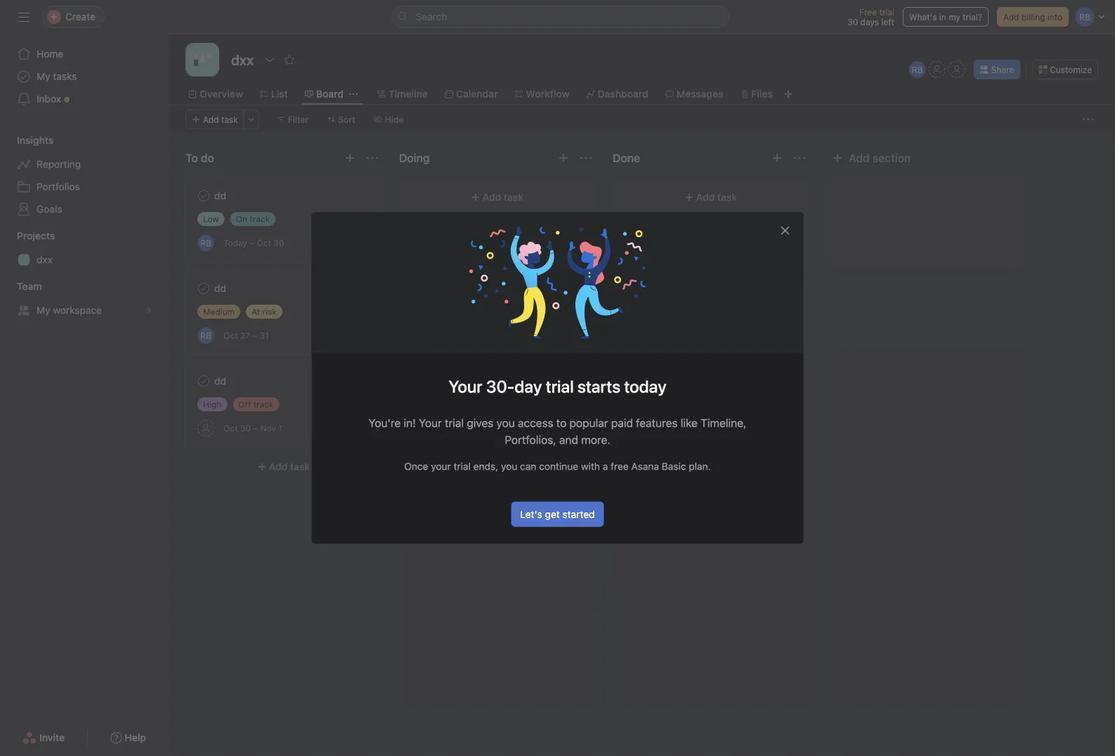 Task type: vqa. For each thing, say whether or not it's contained in the screenshot.
2nd Task name text box from the top of the Header To do tree grid
no



Task type: describe. For each thing, give the bounding box(es) containing it.
overview
[[200, 88, 243, 100]]

goals
[[37, 203, 62, 215]]

workflow
[[526, 88, 570, 100]]

what's
[[909, 12, 937, 22]]

done
[[613, 151, 640, 165]]

team button
[[0, 280, 42, 294]]

add inside button
[[1003, 12, 1019, 22]]

track for off track
[[253, 400, 274, 410]]

workspace
[[53, 305, 102, 316]]

list link
[[260, 86, 288, 102]]

dxx
[[37, 254, 53, 266]]

dd for medium
[[214, 283, 226, 294]]

dxx link
[[8, 249, 160, 271]]

0 vertical spatial –
[[250, 238, 254, 248]]

completed image for medium
[[195, 280, 212, 297]]

started
[[562, 509, 595, 520]]

messages link
[[665, 86, 723, 102]]

your inside you're in! your trial gives you access to popular paid features like timeline, portfolios, and more.
[[419, 417, 442, 430]]

list
[[271, 88, 288, 100]]

once
[[404, 461, 428, 473]]

popular
[[569, 417, 608, 430]]

at risk
[[252, 307, 277, 317]]

calendar link
[[445, 86, 498, 102]]

30 inside free trial 30 days left
[[847, 17, 858, 27]]

my tasks
[[37, 71, 77, 82]]

search list box
[[392, 6, 729, 28]]

oct 30 – nov 1
[[223, 424, 282, 434]]

let's get started
[[520, 509, 595, 520]]

messages
[[676, 88, 723, 100]]

you're
[[369, 417, 401, 430]]

in
[[939, 12, 946, 22]]

global element
[[0, 34, 169, 119]]

0 horizontal spatial 30
[[240, 424, 251, 434]]

overview link
[[188, 86, 243, 102]]

team
[[17, 281, 42, 292]]

my for my workspace
[[37, 305, 50, 316]]

my workspace link
[[8, 299, 160, 322]]

to
[[556, 417, 567, 430]]

add billing info button
[[997, 7, 1069, 27]]

rb for today – oct 30
[[200, 238, 211, 248]]

1 vertical spatial you
[[501, 461, 517, 473]]

trial inside you're in! your trial gives you access to popular paid features like timeline, portfolios, and more.
[[445, 417, 464, 430]]

today – oct 30
[[223, 238, 284, 248]]

oct for off
[[223, 424, 238, 434]]

projects button
[[0, 229, 55, 243]]

features
[[636, 417, 678, 430]]

billing
[[1021, 12, 1045, 22]]

dashboard
[[598, 88, 648, 100]]

with
[[581, 461, 600, 473]]

your 30-day trial starts today
[[449, 377, 667, 397]]

0 vertical spatial rb
[[912, 65, 923, 74]]

free trial 30 days left
[[847, 7, 894, 27]]

your
[[431, 461, 451, 473]]

what's in my trial? button
[[903, 7, 989, 27]]

projects
[[17, 230, 55, 242]]

today
[[223, 238, 247, 248]]

add task image for done
[[771, 152, 783, 164]]

workflow link
[[515, 86, 570, 102]]

portfolios link
[[8, 176, 160, 198]]

oct for at
[[223, 331, 238, 341]]

risk
[[262, 307, 277, 317]]

portfolios,
[[505, 434, 556, 447]]

add task image
[[344, 152, 356, 164]]

dd for low
[[214, 190, 226, 202]]

on
[[236, 214, 247, 224]]

free
[[859, 7, 877, 17]]

continue
[[539, 461, 578, 473]]

timeline
[[389, 88, 428, 100]]

asana
[[631, 461, 659, 473]]

high
[[203, 400, 221, 410]]

board
[[316, 88, 344, 100]]

free
[[611, 461, 629, 473]]

timeline,
[[701, 417, 747, 430]]

add section
[[849, 151, 911, 165]]

teams element
[[0, 274, 169, 325]]

30-
[[486, 377, 515, 397]]

more.
[[581, 434, 610, 447]]

track for on track
[[250, 214, 270, 224]]

reporting
[[37, 158, 81, 170]]

trial inside free trial 30 days left
[[879, 7, 894, 17]]

add task image for doing
[[558, 152, 569, 164]]

home link
[[8, 43, 160, 65]]

trial?
[[963, 12, 982, 22]]

completed checkbox for high
[[195, 373, 212, 390]]

home
[[37, 48, 63, 60]]

completed image for high
[[195, 373, 212, 390]]



Task type: locate. For each thing, give the bounding box(es) containing it.
off track
[[238, 400, 274, 410]]

medium
[[203, 307, 235, 317]]

oct 27 – 31
[[223, 331, 269, 341]]

invite
[[39, 732, 65, 744]]

3 completed image from the top
[[195, 373, 212, 390]]

track right the off
[[253, 400, 274, 410]]

to do
[[185, 151, 214, 165]]

– for at
[[252, 331, 257, 341]]

3 completed checkbox from the top
[[195, 373, 212, 390]]

1 completed image from the top
[[195, 188, 212, 204]]

low
[[203, 214, 219, 224]]

30 right today
[[274, 238, 284, 248]]

rb down what's
[[912, 65, 923, 74]]

0 vertical spatial 30
[[847, 17, 858, 27]]

can
[[520, 461, 536, 473]]

track right on
[[250, 214, 270, 224]]

1 vertical spatial rb button
[[197, 235, 214, 252]]

completed image up the low
[[195, 188, 212, 204]]

2 vertical spatial rb
[[200, 331, 211, 341]]

ends,
[[473, 461, 498, 473]]

0 vertical spatial oct
[[257, 238, 271, 248]]

0 vertical spatial rb button
[[909, 61, 926, 78]]

– left 31
[[252, 331, 257, 341]]

a
[[603, 461, 608, 473]]

paid
[[611, 417, 633, 430]]

1 vertical spatial completed checkbox
[[195, 280, 212, 297]]

insights element
[[0, 128, 169, 223]]

my left tasks
[[37, 71, 50, 82]]

dashboard link
[[586, 86, 648, 102]]

completed checkbox up medium
[[195, 280, 212, 297]]

you
[[496, 417, 515, 430], [501, 461, 517, 473]]

3 dd from the top
[[214, 376, 226, 387]]

oct down on track
[[257, 238, 271, 248]]

inbox
[[37, 93, 61, 105]]

at
[[252, 307, 260, 317]]

0 vertical spatial dd
[[214, 190, 226, 202]]

task
[[221, 115, 238, 124], [504, 191, 524, 203], [717, 191, 737, 203], [290, 461, 310, 473]]

– right today
[[250, 238, 254, 248]]

1 vertical spatial rb
[[200, 238, 211, 248]]

get
[[545, 509, 560, 520]]

you left can
[[501, 461, 517, 473]]

1 vertical spatial your
[[419, 417, 442, 430]]

let's get started button
[[511, 502, 604, 527]]

info
[[1047, 12, 1062, 22]]

1 vertical spatial oct
[[223, 331, 238, 341]]

my workspace
[[37, 305, 102, 316]]

2 vertical spatial –
[[253, 424, 258, 434]]

completed image
[[195, 188, 212, 204], [195, 280, 212, 297], [195, 373, 212, 390]]

2 completed image from the top
[[195, 280, 212, 297]]

None text field
[[228, 47, 257, 72]]

portfolios
[[37, 181, 80, 193]]

add task image
[[558, 152, 569, 164], [771, 152, 783, 164]]

1 completed checkbox from the top
[[195, 188, 212, 204]]

30 left nov at the left bottom
[[240, 424, 251, 434]]

my
[[949, 12, 960, 22]]

off
[[238, 400, 251, 410]]

Completed checkbox
[[195, 188, 212, 204], [195, 280, 212, 297], [195, 373, 212, 390]]

add billing info
[[1003, 12, 1062, 22]]

0 vertical spatial track
[[250, 214, 270, 224]]

left
[[881, 17, 894, 27]]

in!
[[404, 417, 416, 430]]

on track
[[236, 214, 270, 224]]

my down team
[[37, 305, 50, 316]]

2 horizontal spatial 30
[[847, 17, 858, 27]]

rb down the low
[[200, 238, 211, 248]]

add task button
[[185, 110, 244, 129], [408, 185, 587, 210], [621, 185, 801, 210], [185, 455, 382, 480]]

rb down medium
[[200, 331, 211, 341]]

add task image left done
[[558, 152, 569, 164]]

add to starred image
[[284, 54, 295, 65]]

my inside teams element
[[37, 305, 50, 316]]

trial right free
[[879, 7, 894, 17]]

rb button for today – oct 30
[[197, 235, 214, 252]]

let's
[[520, 509, 542, 520]]

share button
[[974, 60, 1020, 79]]

you're in! your trial gives you access to popular paid features like timeline, portfolios, and more.
[[369, 417, 747, 447]]

what's in my trial?
[[909, 12, 982, 22]]

oct left nov at the left bottom
[[223, 424, 238, 434]]

once your trial ends, you can continue with a free asana basic plan.
[[404, 461, 711, 473]]

rb for oct 27 – 31
[[200, 331, 211, 341]]

insights button
[[0, 133, 54, 148]]

rb button down what's
[[909, 61, 926, 78]]

1 horizontal spatial 30
[[274, 238, 284, 248]]

1 vertical spatial dd
[[214, 283, 226, 294]]

share
[[991, 65, 1014, 74]]

add
[[1003, 12, 1019, 22], [203, 115, 219, 124], [849, 151, 870, 165], [483, 191, 501, 203], [696, 191, 715, 203], [269, 461, 288, 473]]

projects element
[[0, 223, 169, 274]]

30 left days
[[847, 17, 858, 27]]

starts today
[[578, 377, 667, 397]]

2 vertical spatial rb button
[[197, 327, 214, 344]]

oct left the 27
[[223, 331, 238, 341]]

hide sidebar image
[[18, 11, 30, 22]]

completed checkbox up high
[[195, 373, 212, 390]]

section
[[873, 151, 911, 165]]

completed image up medium
[[195, 280, 212, 297]]

my inside global element
[[37, 71, 50, 82]]

your left 30-
[[449, 377, 482, 397]]

0 vertical spatial you
[[496, 417, 515, 430]]

rb button down medium
[[197, 327, 214, 344]]

completed image for low
[[195, 188, 212, 204]]

add section button
[[826, 145, 916, 171]]

trial right your
[[454, 461, 471, 473]]

add task image down files
[[771, 152, 783, 164]]

1 vertical spatial –
[[252, 331, 257, 341]]

– for off
[[253, 424, 258, 434]]

add task
[[203, 115, 238, 124], [483, 191, 524, 203], [696, 191, 737, 203], [269, 461, 310, 473]]

trial left gives
[[445, 417, 464, 430]]

goals link
[[8, 198, 160, 221]]

day
[[515, 377, 542, 397]]

days
[[860, 17, 879, 27]]

invite button
[[13, 726, 74, 751]]

board image
[[194, 51, 211, 68]]

rb button down the low
[[197, 235, 214, 252]]

completed image up high
[[195, 373, 212, 390]]

1 horizontal spatial your
[[449, 377, 482, 397]]

nov
[[260, 424, 276, 434]]

dd for high
[[214, 376, 226, 387]]

reporting link
[[8, 153, 160, 176]]

add inside button
[[849, 151, 870, 165]]

completed checkbox for low
[[195, 188, 212, 204]]

your right in! at the left bottom of page
[[419, 417, 442, 430]]

1 horizontal spatial add task image
[[771, 152, 783, 164]]

31
[[260, 331, 269, 341]]

1 vertical spatial my
[[37, 305, 50, 316]]

calendar
[[456, 88, 498, 100]]

insights
[[17, 135, 54, 146]]

1 vertical spatial completed image
[[195, 280, 212, 297]]

completed checkbox for medium
[[195, 280, 212, 297]]

dd up high
[[214, 376, 226, 387]]

basic plan.
[[662, 461, 711, 473]]

timeline link
[[377, 86, 428, 102]]

rb button for oct 27 – 31
[[197, 327, 214, 344]]

0 vertical spatial your
[[449, 377, 482, 397]]

1 my from the top
[[37, 71, 50, 82]]

0 horizontal spatial add task image
[[558, 152, 569, 164]]

1 dd from the top
[[214, 190, 226, 202]]

2 add task image from the left
[[771, 152, 783, 164]]

files link
[[740, 86, 773, 102]]

2 my from the top
[[37, 305, 50, 316]]

oct
[[257, 238, 271, 248], [223, 331, 238, 341], [223, 424, 238, 434]]

track
[[250, 214, 270, 224], [253, 400, 274, 410]]

30
[[847, 17, 858, 27], [274, 238, 284, 248], [240, 424, 251, 434]]

my for my tasks
[[37, 71, 50, 82]]

0 vertical spatial completed image
[[195, 188, 212, 204]]

1 vertical spatial track
[[253, 400, 274, 410]]

2 vertical spatial completed image
[[195, 373, 212, 390]]

2 completed checkbox from the top
[[195, 280, 212, 297]]

my tasks link
[[8, 65, 160, 88]]

dd up medium
[[214, 283, 226, 294]]

trial
[[879, 7, 894, 17], [546, 377, 574, 397], [445, 417, 464, 430], [454, 461, 471, 473]]

–
[[250, 238, 254, 248], [252, 331, 257, 341], [253, 424, 258, 434]]

you right gives
[[496, 417, 515, 430]]

0 horizontal spatial your
[[419, 417, 442, 430]]

files
[[751, 88, 773, 100]]

you inside you're in! your trial gives you access to popular paid features like timeline, portfolios, and more.
[[496, 417, 515, 430]]

2 vertical spatial 30
[[240, 424, 251, 434]]

2 vertical spatial dd
[[214, 376, 226, 387]]

0 vertical spatial my
[[37, 71, 50, 82]]

trial right day
[[546, 377, 574, 397]]

tasks
[[53, 71, 77, 82]]

27
[[240, 331, 250, 341]]

1 vertical spatial 30
[[274, 238, 284, 248]]

like
[[681, 417, 698, 430]]

2 dd from the top
[[214, 283, 226, 294]]

board link
[[305, 86, 344, 102]]

2 vertical spatial oct
[[223, 424, 238, 434]]

completed checkbox up the low
[[195, 188, 212, 204]]

2 vertical spatial completed checkbox
[[195, 373, 212, 390]]

doing
[[399, 151, 430, 165]]

close image
[[780, 225, 791, 236]]

search button
[[392, 6, 729, 28]]

dd up the low
[[214, 190, 226, 202]]

– left nov at the left bottom
[[253, 424, 258, 434]]

gives
[[467, 417, 494, 430]]

0 vertical spatial completed checkbox
[[195, 188, 212, 204]]

1 add task image from the left
[[558, 152, 569, 164]]



